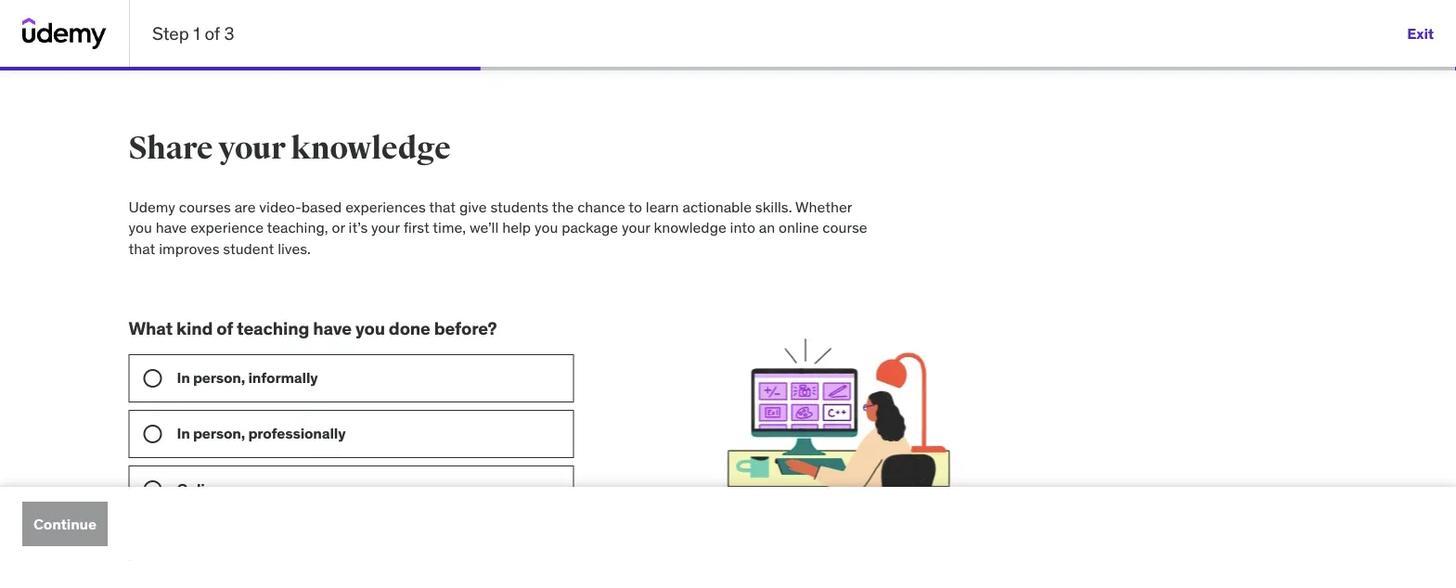 Task type: describe. For each thing, give the bounding box(es) containing it.
step 1 of 3 element
[[0, 67, 481, 71]]

or
[[332, 218, 345, 237]]

into
[[730, 218, 756, 237]]

professionally
[[248, 424, 346, 443]]

in for in person, informally
[[177, 369, 190, 388]]

teaching
[[237, 318, 309, 340]]

courses
[[179, 197, 231, 216]]

what
[[129, 318, 173, 340]]

udemy
[[129, 197, 175, 216]]

whether
[[796, 197, 852, 216]]

of for 1
[[205, 22, 220, 44]]

before?
[[434, 318, 497, 340]]

give
[[460, 197, 487, 216]]

step 1 of 3
[[152, 22, 235, 44]]

0 horizontal spatial you
[[129, 218, 152, 237]]

1
[[193, 22, 200, 44]]

0 vertical spatial that
[[429, 197, 456, 216]]

1 horizontal spatial you
[[356, 318, 385, 340]]

step
[[152, 22, 189, 44]]

informally
[[248, 369, 318, 388]]

course
[[823, 218, 868, 237]]

exit button
[[1408, 11, 1434, 56]]

online
[[177, 480, 222, 499]]

first
[[404, 218, 430, 237]]

share
[[129, 129, 213, 168]]

an
[[759, 218, 775, 237]]

done
[[389, 318, 430, 340]]

1 horizontal spatial your
[[371, 218, 400, 237]]

online
[[779, 218, 819, 237]]

to
[[629, 197, 642, 216]]

we'll
[[470, 218, 499, 237]]

exit
[[1408, 24, 1434, 43]]

what kind of teaching have you done before?
[[129, 318, 497, 340]]

experience
[[191, 218, 264, 237]]

lives.
[[278, 239, 311, 258]]

based
[[301, 197, 342, 216]]

package
[[562, 218, 618, 237]]

it's
[[349, 218, 368, 237]]

the
[[552, 197, 574, 216]]

learn
[[646, 197, 679, 216]]

in person, professionally
[[177, 424, 346, 443]]

kind
[[176, 318, 213, 340]]

students
[[491, 197, 549, 216]]

student
[[223, 239, 274, 258]]

2 horizontal spatial you
[[535, 218, 558, 237]]



Task type: vqa. For each thing, say whether or not it's contained in the screenshot.
$159.99
no



Task type: locate. For each thing, give the bounding box(es) containing it.
have inside udemy courses are video-based experiences that give students the chance to learn actionable skills. whether you have experience teaching, or it's your first time, we'll help you package your knowledge into an online course that improves student lives.
[[156, 218, 187, 237]]

3
[[224, 22, 235, 44]]

your down to on the left top of the page
[[622, 218, 650, 237]]

teaching,
[[267, 218, 328, 237]]

1 vertical spatial in
[[177, 424, 190, 443]]

help
[[502, 218, 531, 237]]

1 in from the top
[[177, 369, 190, 388]]

actionable
[[683, 197, 752, 216]]

share your knowledge
[[129, 129, 451, 168]]

person, up online
[[193, 424, 245, 443]]

2 horizontal spatial your
[[622, 218, 650, 237]]

time,
[[433, 218, 466, 237]]

video-
[[259, 197, 301, 216]]

person,
[[193, 369, 245, 388], [193, 424, 245, 443]]

have right teaching
[[313, 318, 352, 340]]

that
[[429, 197, 456, 216], [129, 239, 155, 258]]

you left done
[[356, 318, 385, 340]]

in person, informally
[[177, 369, 318, 388]]

experiences
[[345, 197, 426, 216]]

0 horizontal spatial that
[[129, 239, 155, 258]]

1 person, from the top
[[193, 369, 245, 388]]

skills.
[[756, 197, 792, 216]]

0 vertical spatial knowledge
[[291, 129, 451, 168]]

chance
[[578, 197, 626, 216]]

0 horizontal spatial your
[[218, 129, 286, 168]]

1 vertical spatial of
[[217, 318, 233, 340]]

person, for professionally
[[193, 424, 245, 443]]

1 horizontal spatial knowledge
[[654, 218, 727, 237]]

you down udemy on the top of page
[[129, 218, 152, 237]]

in down kind
[[177, 369, 190, 388]]

of
[[205, 22, 220, 44], [217, 318, 233, 340]]

of right kind
[[217, 318, 233, 340]]

0 horizontal spatial have
[[156, 218, 187, 237]]

udemy courses are video-based experiences that give students the chance to learn actionable skills. whether you have experience teaching, or it's your first time, we'll help you package your knowledge into an online course that improves student lives.
[[129, 197, 868, 258]]

1 vertical spatial knowledge
[[654, 218, 727, 237]]

0 vertical spatial have
[[156, 218, 187, 237]]

1 vertical spatial person,
[[193, 424, 245, 443]]

1 vertical spatial that
[[129, 239, 155, 258]]

improves
[[159, 239, 220, 258]]

in up online
[[177, 424, 190, 443]]

2 in from the top
[[177, 424, 190, 443]]

knowledge
[[291, 129, 451, 168], [654, 218, 727, 237]]

you down the
[[535, 218, 558, 237]]

person, for informally
[[193, 369, 245, 388]]

of right 1
[[205, 22, 220, 44]]

in
[[177, 369, 190, 388], [177, 424, 190, 443]]

0 vertical spatial person,
[[193, 369, 245, 388]]

0 vertical spatial of
[[205, 22, 220, 44]]

your
[[218, 129, 286, 168], [371, 218, 400, 237], [622, 218, 650, 237]]

1 vertical spatial have
[[313, 318, 352, 340]]

your down experiences
[[371, 218, 400, 237]]

knowledge down actionable
[[654, 218, 727, 237]]

are
[[235, 197, 256, 216]]

your up are
[[218, 129, 286, 168]]

1 horizontal spatial have
[[313, 318, 352, 340]]

that up time,
[[429, 197, 456, 216]]

that down udemy on the top of page
[[129, 239, 155, 258]]

knowledge up experiences
[[291, 129, 451, 168]]

0 horizontal spatial knowledge
[[291, 129, 451, 168]]

have
[[156, 218, 187, 237], [313, 318, 352, 340]]

continue button
[[22, 502, 108, 547]]

knowledge inside udemy courses are video-based experiences that give students the chance to learn actionable skills. whether you have experience teaching, or it's your first time, we'll help you package your knowledge into an online course that improves student lives.
[[654, 218, 727, 237]]

person, down kind
[[193, 369, 245, 388]]

2 person, from the top
[[193, 424, 245, 443]]

have up improves
[[156, 218, 187, 237]]

continue
[[33, 515, 96, 534]]

0 vertical spatial in
[[177, 369, 190, 388]]

in for in person, professionally
[[177, 424, 190, 443]]

1 horizontal spatial that
[[429, 197, 456, 216]]

of for kind
[[217, 318, 233, 340]]

udemy image
[[22, 18, 107, 49]]

you
[[129, 218, 152, 237], [535, 218, 558, 237], [356, 318, 385, 340]]



